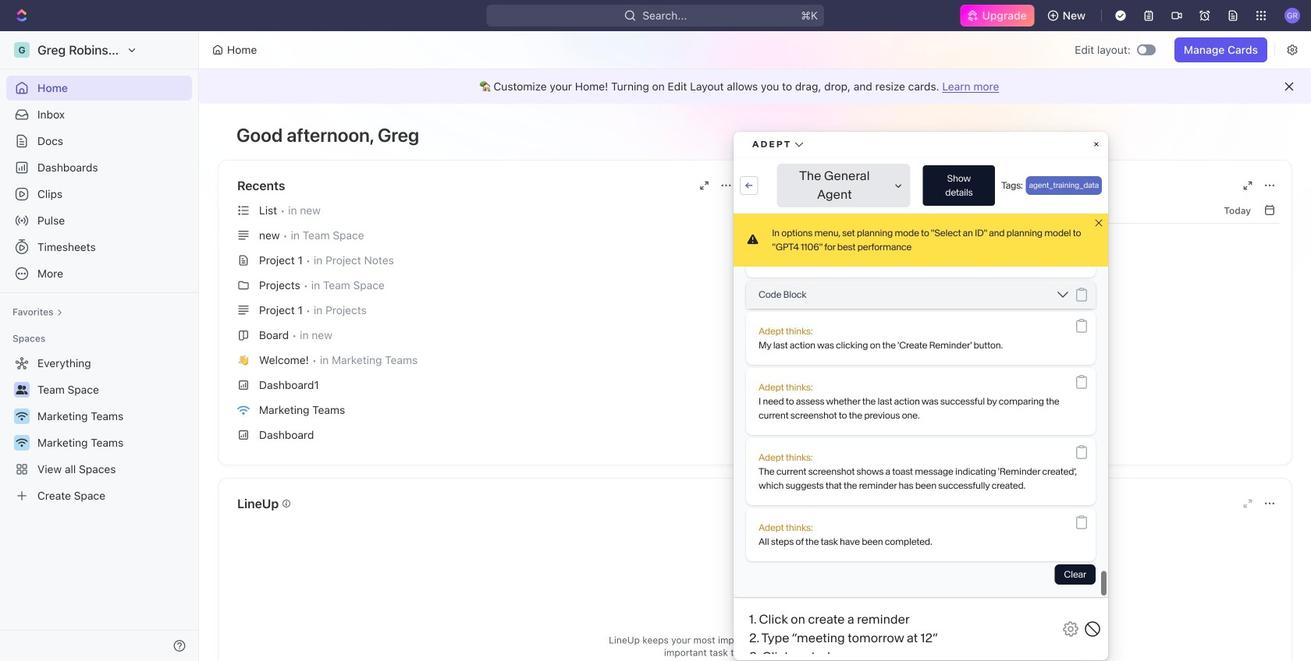 Task type: describe. For each thing, give the bounding box(es) containing it.
tree inside sidebar navigation
[[6, 351, 192, 509]]

wifi image
[[237, 406, 250, 416]]

sidebar navigation
[[0, 31, 202, 662]]

1 wifi image from the top
[[16, 412, 28, 421]]

2 wifi image from the top
[[16, 439, 28, 448]]



Task type: vqa. For each thing, say whether or not it's contained in the screenshot.
Milestone Name text box
no



Task type: locate. For each thing, give the bounding box(es) containing it.
0 vertical spatial wifi image
[[16, 412, 28, 421]]

greg robinson's workspace, , element
[[14, 42, 30, 58]]

1 vertical spatial wifi image
[[16, 439, 28, 448]]

user group image
[[16, 386, 28, 395]]

alert
[[199, 69, 1311, 104]]

wifi image
[[16, 412, 28, 421], [16, 439, 28, 448]]

tree
[[6, 351, 192, 509]]



